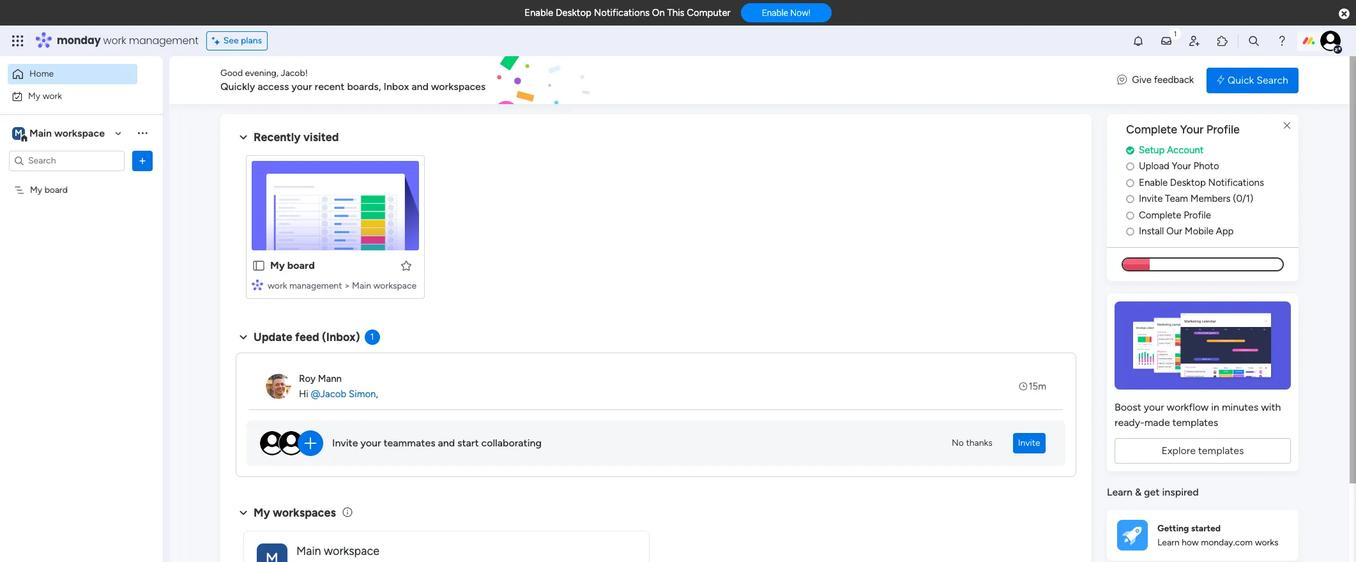 Task type: vqa. For each thing, say whether or not it's contained in the screenshot.
"Access"
yes



Task type: locate. For each thing, give the bounding box(es) containing it.
0 horizontal spatial notifications
[[594, 7, 650, 19]]

explore
[[1162, 445, 1196, 457]]

workspaces right inbox
[[431, 81, 486, 93]]

enable now! button
[[741, 3, 832, 23]]

work right monday
[[103, 33, 126, 48]]

1 horizontal spatial my board
[[270, 259, 315, 272]]

1 horizontal spatial learn
[[1158, 538, 1180, 548]]

1 vertical spatial workspaces
[[273, 506, 336, 520]]

your left teammates
[[361, 437, 381, 449]]

work
[[103, 33, 126, 48], [43, 90, 62, 101], [268, 281, 287, 291]]

2 vertical spatial circle o image
[[1127, 227, 1135, 237]]

learn left &
[[1108, 486, 1133, 498]]

circle o image
[[1127, 178, 1135, 188], [1127, 194, 1135, 204], [1127, 227, 1135, 237]]

my
[[28, 90, 40, 101], [30, 184, 42, 195], [270, 259, 285, 272], [254, 506, 270, 520]]

2 horizontal spatial work
[[268, 281, 287, 291]]

main right ">" in the left of the page
[[352, 281, 371, 291]]

0 vertical spatial learn
[[1108, 486, 1133, 498]]

setup account
[[1140, 144, 1204, 156]]

roy mann image
[[266, 374, 291, 399]]

photo
[[1194, 161, 1220, 172]]

main workspace inside button
[[297, 544, 380, 558]]

1 horizontal spatial workspaces
[[431, 81, 486, 93]]

0 horizontal spatial and
[[412, 81, 429, 93]]

your for boost your workflow in minutes with ready-made templates
[[1145, 401, 1165, 413]]

board down search in workspace field
[[45, 184, 68, 195]]

circle o image down check circle image
[[1127, 178, 1135, 188]]

circle o image inside invite team members (0/1) link
[[1127, 194, 1135, 204]]

0 horizontal spatial invite
[[332, 437, 358, 449]]

your down jacob! at the top left of page
[[292, 81, 312, 93]]

main right workspace icon
[[29, 127, 52, 139]]

complete up setup
[[1127, 123, 1178, 137]]

your up account
[[1181, 123, 1204, 137]]

1 vertical spatial main workspace
[[297, 544, 380, 558]]

access
[[258, 81, 289, 93]]

no thanks button
[[947, 433, 998, 454]]

1 image
[[1170, 26, 1182, 41]]

templates right explore on the right bottom
[[1199, 445, 1245, 457]]

0 horizontal spatial management
[[129, 33, 199, 48]]

see
[[224, 35, 239, 46]]

my right close my workspaces image
[[254, 506, 270, 520]]

1 horizontal spatial main
[[297, 544, 321, 558]]

2 horizontal spatial main
[[352, 281, 371, 291]]

my down search in workspace field
[[30, 184, 42, 195]]

1 vertical spatial management
[[289, 281, 342, 291]]

learn inside getting started learn how monday.com works
[[1158, 538, 1180, 548]]

profile
[[1207, 123, 1241, 137], [1184, 210, 1212, 221]]

work down home
[[43, 90, 62, 101]]

main workspace up search in workspace field
[[29, 127, 105, 139]]

install our mobile app
[[1140, 226, 1235, 237]]

workspaces up workspace image
[[273, 506, 336, 520]]

start
[[458, 437, 479, 449]]

give
[[1133, 74, 1152, 86]]

recently
[[254, 130, 301, 144]]

1 vertical spatial desktop
[[1171, 177, 1207, 188]]

0 horizontal spatial my board
[[30, 184, 68, 195]]

inbox
[[384, 81, 409, 93]]

0 horizontal spatial enable
[[525, 7, 554, 19]]

enable for enable desktop notifications on this computer
[[525, 7, 554, 19]]

started
[[1192, 523, 1222, 534]]

enable
[[525, 7, 554, 19], [762, 8, 789, 18], [1140, 177, 1168, 188]]

1 horizontal spatial main workspace
[[297, 544, 380, 558]]

work up update
[[268, 281, 287, 291]]

1 vertical spatial and
[[438, 437, 455, 449]]

1 vertical spatial your
[[1145, 401, 1165, 413]]

0 vertical spatial and
[[412, 81, 429, 93]]

my down home
[[28, 90, 40, 101]]

complete inside complete profile link
[[1140, 210, 1182, 221]]

your for invite your teammates and start collaborating
[[361, 437, 381, 449]]

1
[[371, 332, 374, 343]]

complete up install
[[1140, 210, 1182, 221]]

roy
[[299, 373, 316, 385]]

my board down search in workspace field
[[30, 184, 68, 195]]

1 vertical spatial my board
[[270, 259, 315, 272]]

enable desktop notifications
[[1140, 177, 1265, 188]]

your for upload
[[1173, 161, 1192, 172]]

your
[[1181, 123, 1204, 137], [1173, 161, 1192, 172]]

0 vertical spatial desktop
[[556, 7, 592, 19]]

circle o image inside upload your photo link
[[1127, 162, 1135, 171]]

0 vertical spatial your
[[292, 81, 312, 93]]

1 horizontal spatial your
[[361, 437, 381, 449]]

check circle image
[[1127, 146, 1135, 155]]

and left start
[[438, 437, 455, 449]]

circle o image for enable
[[1127, 178, 1135, 188]]

0 horizontal spatial desktop
[[556, 7, 592, 19]]

workspace
[[54, 127, 105, 139], [374, 281, 417, 291], [324, 544, 380, 558]]

collaborating
[[482, 437, 542, 449]]

0 vertical spatial your
[[1181, 123, 1204, 137]]

workspace selection element
[[12, 126, 107, 142]]

desktop
[[556, 7, 592, 19], [1171, 177, 1207, 188]]

0 horizontal spatial workspaces
[[273, 506, 336, 520]]

0 horizontal spatial main workspace
[[29, 127, 105, 139]]

0 vertical spatial main workspace
[[29, 127, 105, 139]]

&
[[1136, 486, 1142, 498]]

profile down invite team members (0/1)
[[1184, 210, 1212, 221]]

0 vertical spatial templates
[[1173, 417, 1219, 429]]

complete your profile
[[1127, 123, 1241, 137]]

0 horizontal spatial work
[[43, 90, 62, 101]]

1 horizontal spatial work
[[103, 33, 126, 48]]

and right inbox
[[412, 81, 429, 93]]

0 vertical spatial notifications
[[594, 7, 650, 19]]

visited
[[304, 130, 339, 144]]

0 vertical spatial circle o image
[[1127, 178, 1135, 188]]

circle o image down check circle image
[[1127, 162, 1135, 171]]

quickly
[[221, 81, 255, 93]]

2 circle o image from the top
[[1127, 194, 1135, 204]]

dapulse close image
[[1340, 8, 1351, 20]]

circle o image left team
[[1127, 194, 1135, 204]]

complete for complete your profile
[[1127, 123, 1178, 137]]

1 vertical spatial templates
[[1199, 445, 1245, 457]]

give feedback
[[1133, 74, 1195, 86]]

templates image image
[[1119, 302, 1288, 390]]

(inbox)
[[322, 330, 360, 345]]

1 horizontal spatial invite
[[1019, 438, 1041, 449]]

invite team members (0/1) link
[[1127, 192, 1299, 206]]

circle o image
[[1127, 162, 1135, 171], [1127, 211, 1135, 220]]

get
[[1145, 486, 1160, 498]]

2 vertical spatial your
[[361, 437, 381, 449]]

learn & get inspired
[[1108, 486, 1200, 498]]

main
[[29, 127, 52, 139], [352, 281, 371, 291], [297, 544, 321, 558]]

Search in workspace field
[[27, 153, 107, 168]]

inspired
[[1163, 486, 1200, 498]]

1 vertical spatial circle o image
[[1127, 211, 1135, 220]]

upload
[[1140, 161, 1170, 172]]

circle o image for install
[[1127, 227, 1135, 237]]

your down account
[[1173, 161, 1192, 172]]

1 horizontal spatial management
[[289, 281, 342, 291]]

workspaces inside good evening, jacob! quickly access your recent boards, inbox and workspaces
[[431, 81, 486, 93]]

public board image
[[252, 259, 266, 273]]

2 horizontal spatial invite
[[1140, 193, 1164, 205]]

0 vertical spatial main
[[29, 127, 52, 139]]

evening,
[[245, 68, 279, 79]]

your inside good evening, jacob! quickly access your recent boards, inbox and workspaces
[[292, 81, 312, 93]]

my right public board 'icon'
[[270, 259, 285, 272]]

your up the made
[[1145, 401, 1165, 413]]

m
[[15, 128, 22, 138]]

0 vertical spatial board
[[45, 184, 68, 195]]

close recently visited image
[[236, 130, 251, 145]]

work management > main workspace
[[268, 281, 417, 291]]

circle o image inside install our mobile app link
[[1127, 227, 1135, 237]]

your inside boost your workflow in minutes with ready-made templates
[[1145, 401, 1165, 413]]

notifications image
[[1133, 35, 1145, 47]]

learn down getting
[[1158, 538, 1180, 548]]

apps image
[[1217, 35, 1230, 47]]

0 vertical spatial management
[[129, 33, 199, 48]]

0 vertical spatial work
[[103, 33, 126, 48]]

1 vertical spatial circle o image
[[1127, 194, 1135, 204]]

works
[[1256, 538, 1279, 548]]

work inside button
[[43, 90, 62, 101]]

0 vertical spatial workspaces
[[431, 81, 486, 93]]

2 vertical spatial workspace
[[324, 544, 380, 558]]

my board list box
[[0, 176, 163, 373]]

1 vertical spatial learn
[[1158, 538, 1180, 548]]

3 circle o image from the top
[[1127, 227, 1135, 237]]

enable inside button
[[762, 8, 789, 18]]

2 vertical spatial main
[[297, 544, 321, 558]]

recently visited
[[254, 130, 339, 144]]

boost
[[1115, 401, 1142, 413]]

0 horizontal spatial your
[[292, 81, 312, 93]]

main workspace down my workspaces
[[297, 544, 380, 558]]

getting started learn how monday.com works
[[1158, 523, 1279, 548]]

0 vertical spatial circle o image
[[1127, 162, 1135, 171]]

getting started element
[[1108, 510, 1299, 561]]

my inside button
[[28, 90, 40, 101]]

mann
[[318, 373, 342, 385]]

select product image
[[12, 35, 24, 47]]

your
[[292, 81, 312, 93], [1145, 401, 1165, 413], [361, 437, 381, 449]]

see plans button
[[206, 31, 268, 50]]

main right workspace image
[[297, 544, 321, 558]]

workspace image
[[12, 126, 25, 140]]

plans
[[241, 35, 262, 46]]

my board inside "list box"
[[30, 184, 68, 195]]

how
[[1182, 538, 1200, 548]]

your for complete
[[1181, 123, 1204, 137]]

1 vertical spatial your
[[1173, 161, 1192, 172]]

install
[[1140, 226, 1165, 237]]

2 horizontal spatial enable
[[1140, 177, 1168, 188]]

invite button
[[1014, 433, 1046, 454]]

1 horizontal spatial desktop
[[1171, 177, 1207, 188]]

invite members image
[[1189, 35, 1202, 47]]

2 horizontal spatial your
[[1145, 401, 1165, 413]]

(0/1)
[[1234, 193, 1254, 205]]

0 vertical spatial complete
[[1127, 123, 1178, 137]]

1 horizontal spatial board
[[287, 259, 315, 272]]

workspaces
[[431, 81, 486, 93], [273, 506, 336, 520]]

desktop for enable desktop notifications
[[1171, 177, 1207, 188]]

2 circle o image from the top
[[1127, 211, 1135, 220]]

0 horizontal spatial main
[[29, 127, 52, 139]]

with
[[1262, 401, 1282, 413]]

profile up setup account link
[[1207, 123, 1241, 137]]

0 vertical spatial my board
[[30, 184, 68, 195]]

circle o image left install
[[1127, 227, 1135, 237]]

0 horizontal spatial learn
[[1108, 486, 1133, 498]]

boards,
[[347, 81, 381, 93]]

circle o image inside "enable desktop notifications" link
[[1127, 178, 1135, 188]]

1 horizontal spatial notifications
[[1209, 177, 1265, 188]]

1 vertical spatial work
[[43, 90, 62, 101]]

my board right public board 'icon'
[[270, 259, 315, 272]]

1 circle o image from the top
[[1127, 178, 1135, 188]]

notifications left on
[[594, 7, 650, 19]]

invite
[[1140, 193, 1164, 205], [332, 437, 358, 449], [1019, 438, 1041, 449]]

templates down the workflow
[[1173, 417, 1219, 429]]

circle o image inside complete profile link
[[1127, 211, 1135, 220]]

update
[[254, 330, 293, 345]]

circle o image left complete profile
[[1127, 211, 1135, 220]]

learn
[[1108, 486, 1133, 498], [1158, 538, 1180, 548]]

1 horizontal spatial enable
[[762, 8, 789, 18]]

1 vertical spatial notifications
[[1209, 177, 1265, 188]]

board right public board 'icon'
[[287, 259, 315, 272]]

invite for your
[[332, 437, 358, 449]]

option
[[0, 178, 163, 181]]

0 horizontal spatial board
[[45, 184, 68, 195]]

1 vertical spatial complete
[[1140, 210, 1182, 221]]

monday work management
[[57, 33, 199, 48]]

now!
[[791, 8, 811, 18]]

1 vertical spatial main
[[352, 281, 371, 291]]

search
[[1257, 74, 1289, 86]]

1 circle o image from the top
[[1127, 162, 1135, 171]]

members
[[1191, 193, 1231, 205]]

notifications
[[594, 7, 650, 19], [1209, 177, 1265, 188]]

notifications up (0/1)
[[1209, 177, 1265, 188]]

and
[[412, 81, 429, 93], [438, 437, 455, 449]]

2 vertical spatial work
[[268, 281, 287, 291]]

notifications for enable desktop notifications
[[1209, 177, 1265, 188]]



Task type: describe. For each thing, give the bounding box(es) containing it.
explore templates
[[1162, 445, 1245, 457]]

>
[[344, 281, 350, 291]]

update feed (inbox)
[[254, 330, 360, 345]]

main inside workspace selection element
[[29, 127, 52, 139]]

feed
[[295, 330, 319, 345]]

my workspaces
[[254, 506, 336, 520]]

monday.com
[[1202, 538, 1253, 548]]

main workspace button
[[244, 531, 650, 562]]

board inside "list box"
[[45, 184, 68, 195]]

circle o image for complete
[[1127, 211, 1135, 220]]

my work
[[28, 90, 62, 101]]

good
[[221, 68, 243, 79]]

1 horizontal spatial and
[[438, 437, 455, 449]]

1 vertical spatial board
[[287, 259, 315, 272]]

setup
[[1140, 144, 1165, 156]]

v2 bolt switch image
[[1218, 73, 1225, 87]]

invite your teammates and start collaborating
[[332, 437, 542, 449]]

workspace inside button
[[324, 544, 380, 558]]

enable desktop notifications on this computer
[[525, 7, 731, 19]]

team
[[1166, 193, 1189, 205]]

workflow
[[1167, 401, 1210, 413]]

enable desktop notifications link
[[1127, 176, 1299, 190]]

on
[[652, 7, 665, 19]]

roy mann
[[299, 373, 342, 385]]

our
[[1167, 226, 1183, 237]]

app
[[1217, 226, 1235, 237]]

and inside good evening, jacob! quickly access your recent boards, inbox and workspaces
[[412, 81, 429, 93]]

0 vertical spatial profile
[[1207, 123, 1241, 137]]

invite inside button
[[1019, 438, 1041, 449]]

my work button
[[8, 86, 137, 106]]

explore templates button
[[1115, 438, 1292, 464]]

invite team members (0/1)
[[1140, 193, 1254, 205]]

main workspace inside workspace selection element
[[29, 127, 105, 139]]

0 vertical spatial workspace
[[54, 127, 105, 139]]

boost your workflow in minutes with ready-made templates
[[1115, 401, 1282, 429]]

dapulse x slim image
[[1280, 118, 1296, 134]]

search everything image
[[1248, 35, 1261, 47]]

setup account link
[[1127, 143, 1299, 157]]

upload your photo link
[[1127, 159, 1299, 174]]

15m
[[1029, 381, 1047, 392]]

workspace options image
[[136, 127, 149, 139]]

getting
[[1158, 523, 1190, 534]]

account
[[1168, 144, 1204, 156]]

enable for enable now!
[[762, 8, 789, 18]]

options image
[[136, 154, 149, 167]]

see plans
[[224, 35, 262, 46]]

monday
[[57, 33, 101, 48]]

templates inside explore templates button
[[1199, 445, 1245, 457]]

quick search button
[[1207, 67, 1299, 93]]

quick
[[1228, 74, 1255, 86]]

made
[[1145, 417, 1171, 429]]

thanks
[[967, 438, 993, 449]]

enable for enable desktop notifications
[[1140, 177, 1168, 188]]

ready-
[[1115, 417, 1145, 429]]

1 vertical spatial workspace
[[374, 281, 417, 291]]

mobile
[[1185, 226, 1214, 237]]

jacob!
[[281, 68, 308, 79]]

close my workspaces image
[[236, 505, 251, 521]]

minutes
[[1223, 401, 1259, 413]]

feedback
[[1155, 74, 1195, 86]]

notifications for enable desktop notifications on this computer
[[594, 7, 650, 19]]

complete profile link
[[1127, 208, 1299, 223]]

in
[[1212, 401, 1220, 413]]

my inside "list box"
[[30, 184, 42, 195]]

teammates
[[384, 437, 436, 449]]

no thanks
[[952, 438, 993, 449]]

close update feed (inbox) image
[[236, 330, 251, 345]]

good evening, jacob! quickly access your recent boards, inbox and workspaces
[[221, 68, 486, 93]]

complete profile
[[1140, 210, 1212, 221]]

help image
[[1276, 35, 1289, 47]]

workspace image
[[257, 544, 288, 562]]

add to favorites image
[[400, 259, 413, 272]]

home
[[29, 68, 54, 79]]

work for monday
[[103, 33, 126, 48]]

this
[[668, 7, 685, 19]]

circle o image for upload
[[1127, 162, 1135, 171]]

work for my
[[43, 90, 62, 101]]

recent
[[315, 81, 345, 93]]

invite for team
[[1140, 193, 1164, 205]]

circle o image for invite
[[1127, 194, 1135, 204]]

quick search
[[1228, 74, 1289, 86]]

1 vertical spatial profile
[[1184, 210, 1212, 221]]

no
[[952, 438, 964, 449]]

v2 user feedback image
[[1118, 73, 1128, 87]]

enable now!
[[762, 8, 811, 18]]

inbox image
[[1161, 35, 1173, 47]]

computer
[[687, 7, 731, 19]]

main inside button
[[297, 544, 321, 558]]

desktop for enable desktop notifications on this computer
[[556, 7, 592, 19]]

home button
[[8, 64, 137, 84]]

install our mobile app link
[[1127, 225, 1299, 239]]

templates inside boost your workflow in minutes with ready-made templates
[[1173, 417, 1219, 429]]

jacob simon image
[[1321, 31, 1342, 51]]

upload your photo
[[1140, 161, 1220, 172]]

complete for complete profile
[[1140, 210, 1182, 221]]



